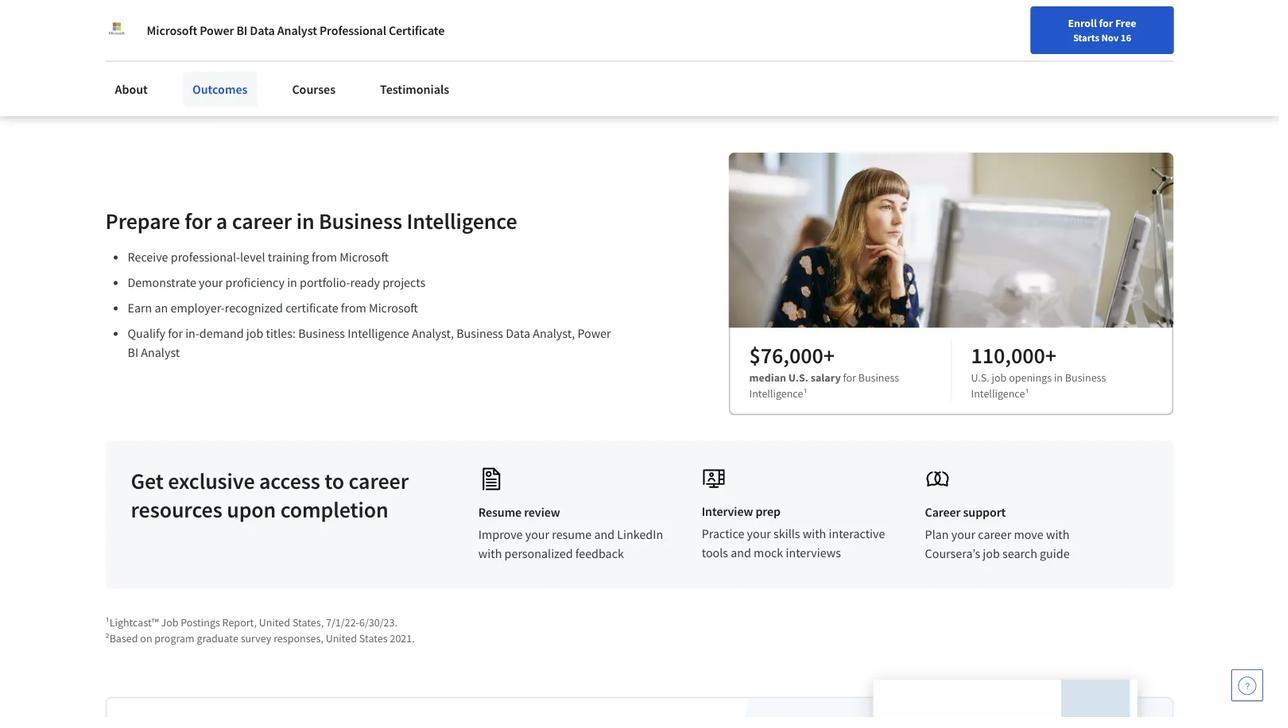 Task type: locate. For each thing, give the bounding box(es) containing it.
demonstrate
[[128, 275, 196, 290]]

¹ down $76,000 + median u.s. salary
[[803, 386, 807, 400]]

1 vertical spatial bi
[[128, 345, 138, 360]]

with
[[803, 526, 826, 542], [1046, 527, 1070, 543], [479, 546, 502, 562]]

+ inside 110,000 + u.s. job openings in business intelligence
[[1045, 341, 1057, 369]]

interview
[[702, 504, 753, 520]]

¹ for $76,000
[[803, 386, 807, 400]]

postings
[[181, 615, 220, 629]]

2 vertical spatial job
[[983, 546, 1000, 562]]

1 horizontal spatial ¹
[[1025, 386, 1029, 400]]

1 vertical spatial skills
[[774, 526, 800, 542]]

your for resume review improve your resume and linkedin with personalized feedback
[[525, 527, 549, 543]]

1 vertical spatial demand
[[199, 325, 244, 341]]

in
[[296, 207, 314, 234], [287, 275, 297, 290], [1054, 370, 1063, 384]]

portfolio-
[[300, 275, 350, 290]]

2 analyst, from the left
[[533, 325, 575, 341]]

0 horizontal spatial analyst
[[141, 345, 180, 360]]

in down training
[[287, 275, 297, 290]]

your up coursera's in the bottom of the page
[[952, 527, 976, 543]]

0 vertical spatial microsoft
[[147, 22, 197, 38]]

job left search at right
[[983, 546, 1000, 562]]

your down the professional-
[[199, 275, 223, 290]]

¹ down openings
[[1025, 386, 1029, 400]]

0 vertical spatial skills
[[240, 12, 288, 40]]

about
[[115, 81, 148, 97]]

skills down the employees
[[240, 12, 288, 40]]

power
[[200, 22, 234, 38], [578, 325, 611, 341]]

with up the interviews
[[803, 526, 826, 542]]

microsoft up ready on the left top of page
[[340, 249, 389, 265]]

demand down how
[[157, 12, 235, 40]]

for up nov
[[1099, 16, 1113, 30]]

¹ for 110,000
[[1025, 386, 1029, 400]]

and up feedback
[[594, 527, 615, 543]]

projects
[[383, 275, 425, 290]]

skills up mock
[[774, 526, 800, 542]]

coursera enterprise logos image
[[819, 0, 1137, 64]]

tools
[[702, 545, 728, 561]]

microsoft down how
[[147, 22, 197, 38]]

1 u.s. from the left
[[789, 370, 809, 384]]

analyst down qualify
[[141, 345, 180, 360]]

coursera career certificate image
[[873, 680, 1138, 717]]

job
[[246, 325, 263, 341], [992, 370, 1007, 384], [983, 546, 1000, 562]]

0 vertical spatial bi
[[236, 22, 247, 38]]

2 vertical spatial career
[[978, 527, 1012, 543]]

in- inside qualify for in-demand job titles: business intelligence analyst, business data analyst, power bi analyst
[[185, 325, 199, 341]]

with up guide
[[1046, 527, 1070, 543]]

learn more about coursera for business
[[132, 58, 352, 74]]

from up portfolio- on the left of the page
[[312, 249, 337, 265]]

for left a
[[185, 207, 212, 234]]

an
[[155, 300, 168, 316]]

microsoft down projects
[[369, 300, 418, 316]]

2 horizontal spatial career
[[978, 527, 1012, 543]]

resources
[[131, 495, 222, 523]]

for for demand
[[168, 325, 183, 341]]

0 vertical spatial power
[[200, 22, 234, 38]]

in-
[[132, 12, 157, 40], [185, 325, 199, 341]]

+
[[823, 341, 835, 369], [1045, 341, 1057, 369]]

0 vertical spatial analyst
[[277, 22, 317, 38]]

in right openings
[[1054, 370, 1063, 384]]

microsoft
[[147, 22, 197, 38], [340, 249, 389, 265], [369, 300, 418, 316]]

practice
[[702, 526, 745, 542]]

career for plan
[[978, 527, 1012, 543]]

1 + from the left
[[823, 341, 835, 369]]

1 vertical spatial job
[[992, 370, 1007, 384]]

job down '110,000'
[[992, 370, 1007, 384]]

1 vertical spatial in-
[[185, 325, 199, 341]]

see how employees at top companies are mastering in-demand skills
[[132, 0, 621, 40]]

with inside resume review improve your resume and linkedin with personalized feedback
[[479, 546, 502, 562]]

1 horizontal spatial skills
[[774, 526, 800, 542]]

and right the tools
[[731, 545, 751, 561]]

from down ready on the left top of page
[[341, 300, 366, 316]]

1 horizontal spatial analyst
[[277, 22, 317, 38]]

your up personalized
[[525, 527, 549, 543]]

your up mock
[[747, 526, 771, 542]]

None search field
[[227, 10, 608, 42]]

united down 7/1/22-
[[326, 631, 357, 645]]

16
[[1121, 31, 1132, 44]]

interview prep practice your skills with interactive tools and mock interviews
[[702, 504, 885, 561]]

in up training
[[296, 207, 314, 234]]

move
[[1014, 527, 1044, 543]]

your inside "interview prep practice your skills with interactive tools and mock interviews"
[[747, 526, 771, 542]]

linkedin
[[617, 527, 663, 543]]

0 horizontal spatial skills
[[240, 12, 288, 40]]

business inside 110,000 + u.s. job openings in business intelligence
[[1065, 370, 1106, 384]]

1 horizontal spatial from
[[341, 300, 366, 316]]

prepare
[[105, 207, 180, 234]]

testimonials
[[380, 81, 449, 97]]

2 vertical spatial in
[[1054, 370, 1063, 384]]

1 horizontal spatial united
[[326, 631, 357, 645]]

0 vertical spatial and
[[594, 527, 615, 543]]

1 horizontal spatial power
[[578, 325, 611, 341]]

at
[[323, 0, 342, 11]]

1 vertical spatial and
[[731, 545, 751, 561]]

job inside 110,000 + u.s. job openings in business intelligence
[[992, 370, 1007, 384]]

learn more about coursera for business link
[[132, 58, 352, 74]]

states
[[359, 631, 388, 645]]

1 ¹ from the left
[[803, 386, 807, 400]]

professional-
[[171, 249, 240, 265]]

1 vertical spatial career
[[349, 467, 409, 494]]

0 horizontal spatial from
[[312, 249, 337, 265]]

0 horizontal spatial +
[[823, 341, 835, 369]]

bi
[[236, 22, 247, 38], [128, 345, 138, 360]]

salary
[[811, 370, 841, 384]]

1 horizontal spatial and
[[731, 545, 751, 561]]

0 horizontal spatial analyst,
[[412, 325, 454, 341]]

analyst,
[[412, 325, 454, 341], [533, 325, 575, 341]]

2 + from the left
[[1045, 341, 1057, 369]]

0 vertical spatial in-
[[132, 12, 157, 40]]

plan
[[925, 527, 949, 543]]

report,
[[222, 615, 257, 629]]

responses,
[[274, 631, 323, 645]]

1 vertical spatial power
[[578, 325, 611, 341]]

career down support
[[978, 527, 1012, 543]]

for inside "enroll for free starts nov 16"
[[1099, 16, 1113, 30]]

1 horizontal spatial analyst,
[[533, 325, 575, 341]]

career support plan your career move with coursera's job search guide
[[925, 504, 1070, 562]]

skills
[[240, 12, 288, 40], [774, 526, 800, 542]]

top
[[347, 0, 379, 11]]

intelligence
[[407, 207, 517, 234], [348, 325, 409, 341], [749, 386, 803, 400], [971, 386, 1025, 400]]

show notifications image
[[1065, 20, 1084, 39]]

qualify
[[128, 325, 165, 341]]

for up courses
[[285, 58, 301, 74]]

with down improve
[[479, 546, 502, 562]]

0 horizontal spatial with
[[479, 546, 502, 562]]

1 horizontal spatial data
[[506, 325, 530, 341]]

bi down qualify
[[128, 345, 138, 360]]

1 horizontal spatial with
[[803, 526, 826, 542]]

0 horizontal spatial career
[[232, 207, 292, 234]]

intelligence inside 110,000 + u.s. job openings in business intelligence
[[971, 386, 1025, 400]]

1 horizontal spatial u.s.
[[971, 370, 990, 384]]

united up survey
[[259, 615, 290, 629]]

1 horizontal spatial +
[[1045, 341, 1057, 369]]

0 vertical spatial data
[[250, 22, 275, 38]]

u.s. down $76,000
[[789, 370, 809, 384]]

data
[[250, 22, 275, 38], [506, 325, 530, 341]]

2 horizontal spatial with
[[1046, 527, 1070, 543]]

power inside qualify for in-demand job titles: business intelligence analyst, business data analyst, power bi analyst
[[578, 325, 611, 341]]

2 u.s. from the left
[[971, 370, 990, 384]]

intelligence inside for business intelligence
[[749, 386, 803, 400]]

1 horizontal spatial career
[[349, 467, 409, 494]]

1 vertical spatial data
[[506, 325, 530, 341]]

your
[[199, 275, 223, 290], [747, 526, 771, 542], [525, 527, 549, 543], [952, 527, 976, 543]]

prep
[[756, 504, 781, 520]]

intelligence inside qualify for in-demand job titles: business intelligence analyst, business data analyst, power bi analyst
[[348, 325, 409, 341]]

states,
[[292, 615, 324, 629]]

bi down the employees
[[236, 22, 247, 38]]

0 horizontal spatial and
[[594, 527, 615, 543]]

2 vertical spatial microsoft
[[369, 300, 418, 316]]

for right qualify
[[168, 325, 183, 341]]

career inside career support plan your career move with coursera's job search guide
[[978, 527, 1012, 543]]

career inside get exclusive access to career resources upon completion
[[349, 467, 409, 494]]

career up receive professional-level training from microsoft at the top left of page
[[232, 207, 292, 234]]

your for career support plan your career move with coursera's job search guide
[[952, 527, 976, 543]]

+ up the salary
[[823, 341, 835, 369]]

prepare for a career in business intelligence
[[105, 207, 517, 234]]

+ up openings
[[1045, 341, 1057, 369]]

career
[[232, 207, 292, 234], [349, 467, 409, 494], [978, 527, 1012, 543]]

demand
[[157, 12, 235, 40], [199, 325, 244, 341]]

2 ¹ from the left
[[1025, 386, 1029, 400]]

microsoft power bi data analyst professional certificate
[[147, 22, 445, 38]]

1 vertical spatial analyst
[[141, 345, 180, 360]]

for inside qualify for in-demand job titles: business intelligence analyst, business data analyst, power bi analyst
[[168, 325, 183, 341]]

access
[[259, 467, 320, 494]]

in- down see on the left
[[132, 12, 157, 40]]

0 horizontal spatial u.s.
[[789, 370, 809, 384]]

0 vertical spatial united
[[259, 615, 290, 629]]

0 horizontal spatial united
[[259, 615, 290, 629]]

for right the salary
[[843, 370, 856, 384]]

0 vertical spatial from
[[312, 249, 337, 265]]

u.s.
[[789, 370, 809, 384], [971, 370, 990, 384]]

demand down 'employer-'
[[199, 325, 244, 341]]

and inside "interview prep practice your skills with interactive tools and mock interviews"
[[731, 545, 751, 561]]

mock
[[754, 545, 783, 561]]

0 vertical spatial job
[[246, 325, 263, 341]]

1 horizontal spatial bi
[[236, 22, 247, 38]]

for
[[1099, 16, 1113, 30], [285, 58, 301, 74], [185, 207, 212, 234], [168, 325, 183, 341], [843, 370, 856, 384]]

in- down 'employer-'
[[185, 325, 199, 341]]

0 horizontal spatial ¹
[[803, 386, 807, 400]]

career right to at the bottom left of page
[[349, 467, 409, 494]]

analyst inside qualify for in-demand job titles: business intelligence analyst, business data analyst, power bi analyst
[[141, 345, 180, 360]]

job down recognized
[[246, 325, 263, 341]]

0 horizontal spatial in-
[[132, 12, 157, 40]]

your inside resume review improve your resume and linkedin with personalized feedback
[[525, 527, 549, 543]]

1 horizontal spatial in-
[[185, 325, 199, 341]]

analyst down the employees
[[277, 22, 317, 38]]

your inside career support plan your career move with coursera's job search guide
[[952, 527, 976, 543]]

for for career
[[185, 207, 212, 234]]

skills inside the see how employees at top companies are mastering in-demand skills
[[240, 12, 288, 40]]

0 horizontal spatial bi
[[128, 345, 138, 360]]

0 vertical spatial demand
[[157, 12, 235, 40]]

interviews
[[786, 545, 841, 561]]

+ inside $76,000 + median u.s. salary
[[823, 341, 835, 369]]

resume review improve your resume and linkedin with personalized feedback
[[479, 504, 663, 562]]

u.s. down '110,000'
[[971, 370, 990, 384]]



Task type: vqa. For each thing, say whether or not it's contained in the screenshot.
mastering
yes



Task type: describe. For each thing, give the bounding box(es) containing it.
1 analyst, from the left
[[412, 325, 454, 341]]

about link
[[105, 72, 157, 107]]

7/1/22-
[[326, 615, 359, 629]]

get exclusive access to career resources upon completion
[[131, 467, 409, 523]]

career
[[925, 504, 961, 520]]

titles:
[[266, 325, 296, 341]]

¹lightcast™ job postings report, united states, 7/1/22-6/30/23. ²based on program graduate survey responses, united states 2021.
[[105, 615, 415, 645]]

+ for $76,000
[[823, 341, 835, 369]]

receive professional-level training from microsoft
[[128, 249, 389, 265]]

professional
[[320, 22, 386, 38]]

guide
[[1040, 546, 1070, 562]]

courses link
[[283, 72, 345, 107]]

in- inside the see how employees at top companies are mastering in-demand skills
[[132, 12, 157, 40]]

review
[[524, 504, 560, 520]]

support
[[963, 504, 1006, 520]]

microsoft image
[[105, 19, 128, 41]]

earn
[[128, 300, 152, 316]]

skills inside "interview prep practice your skills with interactive tools and mock interviews"
[[774, 526, 800, 542]]

and inside resume review improve your resume and linkedin with personalized feedback
[[594, 527, 615, 543]]

nov
[[1102, 31, 1119, 44]]

help center image
[[1238, 676, 1257, 695]]

resume
[[552, 527, 592, 543]]

search
[[1003, 546, 1037, 562]]

career for access
[[349, 467, 409, 494]]

program
[[155, 631, 195, 645]]

110,000 + u.s. job openings in business intelligence
[[971, 341, 1106, 400]]

+ for 110,000
[[1045, 341, 1057, 369]]

exclusive
[[168, 467, 255, 494]]

median
[[749, 370, 786, 384]]

job inside qualify for in-demand job titles: business intelligence analyst, business data analyst, power bi analyst
[[246, 325, 263, 341]]

see
[[132, 0, 166, 11]]

personalized
[[505, 546, 573, 562]]

coursera's
[[925, 546, 980, 562]]

job inside career support plan your career move with coursera's job search guide
[[983, 546, 1000, 562]]

enroll for free starts nov 16
[[1068, 16, 1137, 44]]

upon
[[227, 495, 276, 523]]

learn
[[132, 58, 163, 74]]

0 horizontal spatial power
[[200, 22, 234, 38]]

graduate
[[197, 631, 238, 645]]

business inside for business intelligence
[[858, 370, 899, 384]]

bi inside qualify for in-demand job titles: business intelligence analyst, business data analyst, power bi analyst
[[128, 345, 138, 360]]

1 vertical spatial united
[[326, 631, 357, 645]]

coursera image
[[19, 13, 120, 38]]

resume
[[479, 504, 522, 520]]

$76,000
[[749, 341, 823, 369]]

0 vertical spatial in
[[296, 207, 314, 234]]

for for starts
[[1099, 16, 1113, 30]]

testimonials link
[[371, 72, 459, 107]]

qualify for in-demand job titles: business intelligence analyst, business data analyst, power bi analyst
[[128, 325, 611, 360]]

job
[[161, 615, 178, 629]]

1 vertical spatial in
[[287, 275, 297, 290]]

demonstrate your proficiency in portfolio-ready projects
[[128, 275, 425, 290]]

with inside "interview prep practice your skills with interactive tools and mock interviews"
[[803, 526, 826, 542]]

your for interview prep practice your skills with interactive tools and mock interviews
[[747, 526, 771, 542]]

u.s. inside $76,000 + median u.s. salary
[[789, 370, 809, 384]]

1 vertical spatial from
[[341, 300, 366, 316]]

enroll
[[1068, 16, 1097, 30]]

proficiency
[[226, 275, 285, 290]]

companies
[[383, 0, 486, 11]]

training
[[268, 249, 309, 265]]

outcomes
[[192, 81, 248, 97]]

for business intelligence
[[749, 370, 899, 400]]

improve
[[479, 527, 523, 543]]

coursera
[[232, 58, 282, 74]]

free
[[1115, 16, 1137, 30]]

²based
[[105, 631, 138, 645]]

demand inside the see how employees at top companies are mastering in-demand skills
[[157, 12, 235, 40]]

how
[[170, 0, 211, 11]]

outcomes link
[[183, 72, 257, 107]]

earn an employer-recognized certificate from microsoft
[[128, 300, 418, 316]]

with inside career support plan your career move with coursera's job search guide
[[1046, 527, 1070, 543]]

survey
[[241, 631, 271, 645]]

110,000
[[971, 341, 1045, 369]]

2021.
[[390, 631, 415, 645]]

about
[[197, 58, 230, 74]]

a
[[216, 207, 228, 234]]

completion
[[280, 495, 389, 523]]

get
[[131, 467, 164, 494]]

to
[[325, 467, 344, 494]]

0 vertical spatial career
[[232, 207, 292, 234]]

1 vertical spatial microsoft
[[340, 249, 389, 265]]

courses
[[292, 81, 336, 97]]

receive
[[128, 249, 168, 265]]

more
[[166, 58, 195, 74]]

u.s. inside 110,000 + u.s. job openings in business intelligence
[[971, 370, 990, 384]]

0 horizontal spatial data
[[250, 22, 275, 38]]

¹lightcast™
[[105, 615, 159, 629]]

recognized
[[225, 300, 283, 316]]

level
[[240, 249, 265, 265]]

starts
[[1073, 31, 1100, 44]]

data inside qualify for in-demand job titles: business intelligence analyst, business data analyst, power bi analyst
[[506, 325, 530, 341]]

ready
[[350, 275, 380, 290]]

$76,000 + median u.s. salary
[[749, 341, 841, 384]]

mastering
[[526, 0, 621, 11]]

demand inside qualify for in-demand job titles: business intelligence analyst, business data analyst, power bi analyst
[[199, 325, 244, 341]]

certificate
[[286, 300, 338, 316]]

on
[[140, 631, 152, 645]]

interactive
[[829, 526, 885, 542]]

certificate
[[389, 22, 445, 38]]

for inside for business intelligence
[[843, 370, 856, 384]]

in inside 110,000 + u.s. job openings in business intelligence
[[1054, 370, 1063, 384]]

employer-
[[171, 300, 225, 316]]

are
[[491, 0, 521, 11]]

employees
[[216, 0, 319, 11]]



